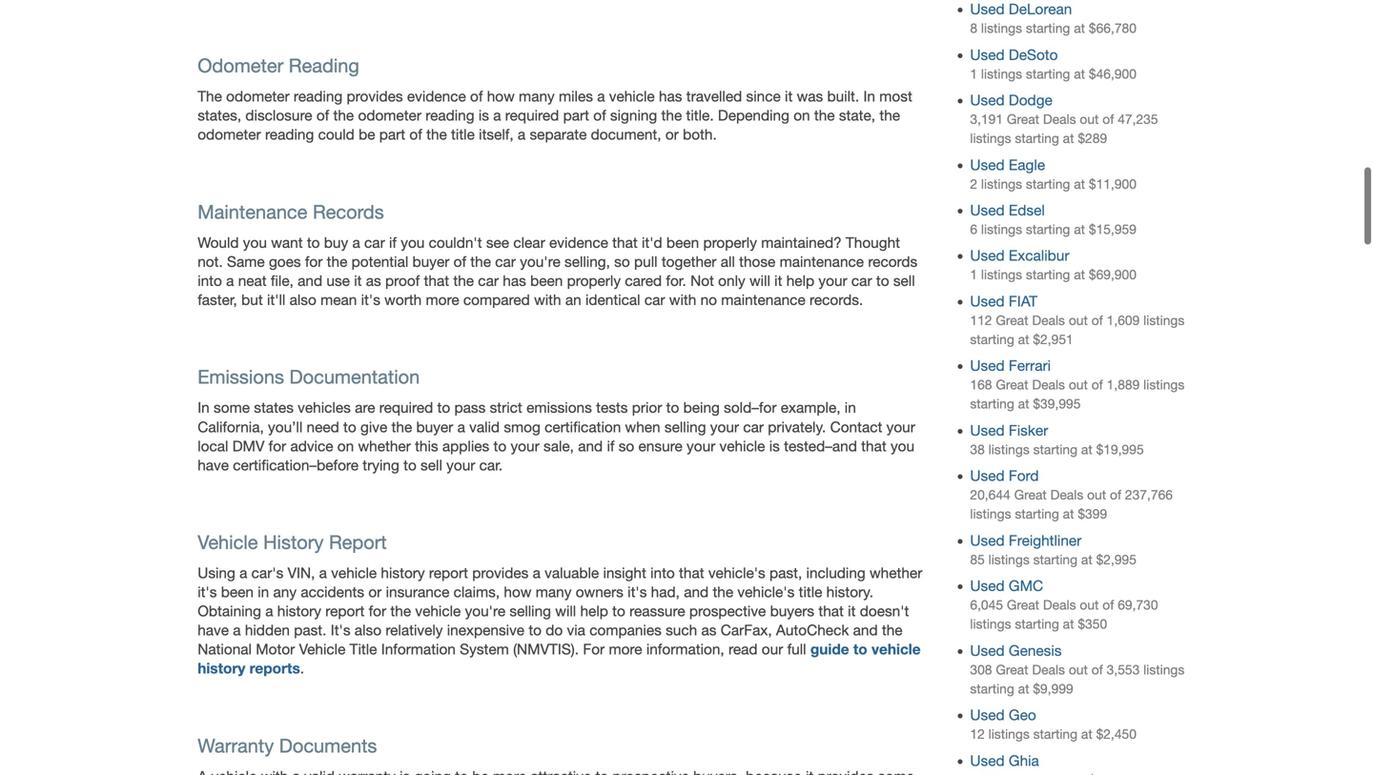 Task type: locate. For each thing, give the bounding box(es) containing it.
at left $399
[[1063, 507, 1074, 522]]

$9,999
[[1033, 681, 1074, 697]]

6,045
[[970, 598, 1004, 613]]

history up the insurance
[[381, 565, 425, 582]]

used for used delorean 8 listings starting at $66,780
[[970, 1, 1005, 18]]

at inside 3,191 great deals out of 47,235 listings starting at
[[1063, 131, 1074, 146]]

1 horizontal spatial with
[[669, 291, 697, 309]]

deals for used gmc
[[1043, 598, 1076, 613]]

13 used from the top
[[970, 642, 1005, 659]]

some
[[214, 399, 250, 417]]

in up contact
[[845, 399, 856, 417]]

great for dodge
[[1007, 112, 1040, 127]]

0 horizontal spatial has
[[503, 272, 526, 289]]

0 vertical spatial has
[[659, 88, 682, 105]]

it right the use
[[354, 272, 362, 289]]

1 vertical spatial properly
[[567, 272, 621, 289]]

vehicle
[[198, 531, 258, 554], [299, 641, 346, 658]]

of inside 20,644 great deals out of 237,766 listings starting at
[[1110, 488, 1122, 503]]

1 horizontal spatial vehicle
[[299, 641, 346, 658]]

0 horizontal spatial in
[[258, 584, 269, 601]]

at inside used edsel 6 listings starting at $15,959
[[1074, 222, 1086, 237]]

deals up $39,995
[[1032, 377, 1065, 393]]

at left $350
[[1063, 617, 1074, 632]]

1 vertical spatial 1
[[970, 267, 978, 283]]

out inside 112 great deals out of 1,609 listings starting at
[[1069, 313, 1088, 328]]

for up title
[[369, 603, 386, 620]]

0 vertical spatial on
[[794, 107, 810, 124]]

great for genesis
[[996, 662, 1029, 678]]

been inside using a car's vin, a vehicle history report provides a valuable insight into that vehicle's past, including whether it's been in any accidents or insurance claims, how many owners it's had, and the vehicle's title history. obtaining a history report for the vehicle you're selling will help to reassure prospective buyers that it doesn't have a hidden past. it's also relatively inexpensive to do via companies such as carfax, autocheck and the national motor vehicle title information system (nmvtis). for more information, read our full
[[221, 584, 254, 601]]

used for used ghia
[[970, 752, 1005, 770]]

to left pass
[[437, 399, 450, 417]]

title.
[[686, 107, 714, 124]]

to right guide in the right bottom of the page
[[854, 641, 868, 658]]

disclosure
[[246, 107, 312, 124]]

0 vertical spatial how
[[487, 88, 515, 105]]

listings inside 3,191 great deals out of 47,235 listings starting at
[[970, 131, 1012, 146]]

out up $350
[[1080, 598, 1099, 613]]

2 1 from the top
[[970, 267, 978, 283]]

buyer inside in some states vehicles are required to pass strict emissions tests prior to being sold–for example, in california, you'll need to give the buyer a valid smog certification when selling your car privately. contact your local dmv for advice on whether this applies to your sale, and if so ensure your vehicle is tested–and that you have certification–before trying to sell your car.
[[416, 419, 453, 436]]

in inside in some states vehicles are required to pass strict emissions tests prior to being sold–for example, in california, you'll need to give the buyer a valid smog certification when selling your car privately. contact your local dmv for advice on whether this applies to your sale, and if so ensure your vehicle is tested–and that you have certification–before trying to sell your car.
[[198, 399, 210, 417]]

0 vertical spatial in
[[845, 399, 856, 417]]

it
[[785, 88, 793, 105], [354, 272, 362, 289], [775, 272, 783, 289], [848, 603, 856, 620]]

1 vertical spatial provides
[[472, 565, 529, 582]]

have inside using a car's vin, a vehicle history report provides a valuable insight into that vehicle's past, including whether it's been in any accidents or insurance claims, how many owners it's had, and the vehicle's title history. obtaining a history report for the vehicle you're selling will help to reassure prospective buyers that it doesn't have a hidden past. it's also relatively inexpensive to do via companies such as carfax, autocheck and the national motor vehicle title information system (nmvtis). for more information, read our full
[[198, 622, 229, 639]]

1 vertical spatial whether
[[870, 565, 923, 582]]

including
[[807, 565, 866, 582]]

using a car's vin, a vehicle history report provides a valuable insight into that vehicle's past, including whether it's been in any accidents or insurance claims, how many owners it's had, and the vehicle's title history. obtaining a history report for the vehicle you're selling will help to reassure prospective buyers that it doesn't have a hidden past. it's also relatively inexpensive to do via companies such as carfax, autocheck and the national motor vehicle title information system (nmvtis). for more information, read our full
[[198, 565, 923, 658]]

and inside the would you want to buy a car if you couldn't see clear evidence that it'd been properly maintained? thought not. same goes for the potential buyer of the car you're selling, so pull together all those maintenance records into a neat file, and use it as proof that the car has been properly cared for. not only will it help your car to sell faster, but it'll also mean it's worth more compared with an identical car with no maintenance records.
[[298, 272, 323, 289]]

will up via
[[555, 603, 576, 620]]

2 vertical spatial odometer
[[198, 126, 261, 143]]

separate
[[530, 126, 587, 143]]

a up applies
[[457, 419, 465, 436]]

starting down fisker
[[1034, 442, 1078, 457]]

0 vertical spatial you're
[[520, 253, 561, 270]]

2 horizontal spatial you
[[891, 438, 915, 455]]

you're inside using a car's vin, a vehicle history report provides a valuable insight into that vehicle's past, including whether it's been in any accidents or insurance claims, how many owners it's had, and the vehicle's title history. obtaining a history report for the vehicle you're selling will help to reassure prospective buyers that it doesn't have a hidden past. it's also relatively inexpensive to do via companies such as carfax, autocheck and the national motor vehicle title information system (nmvtis). for more information, read our full
[[465, 603, 506, 620]]

1 inside used desoto 1 listings starting at $46,900
[[970, 66, 978, 81]]

title up buyers
[[799, 584, 823, 601]]

used fisker link
[[970, 422, 1049, 439]]

odometer
[[198, 54, 284, 77]]

selling up do
[[510, 603, 551, 620]]

evidence
[[407, 88, 466, 105], [549, 234, 608, 251]]

used for used edsel 6 listings starting at $15,959
[[970, 202, 1005, 219]]

evidence inside the odometer reading provides evidence of how many miles a vehicle has travelled since it was built. in most states, disclosure of the odometer reading is a required part of signing the title. depending on the state, the odometer reading could be part of the title itself, a separate document, or both.
[[407, 88, 466, 105]]

of inside 308 great deals out of 3,553 listings starting at
[[1092, 662, 1103, 678]]

have
[[198, 457, 229, 474], [198, 622, 229, 639]]

required up give
[[379, 399, 433, 417]]

how up itself, at the left top
[[487, 88, 515, 105]]

out inside 308 great deals out of 3,553 listings starting at
[[1069, 662, 1088, 678]]

5 used from the top
[[970, 202, 1005, 219]]

deals for used ford
[[1051, 488, 1084, 503]]

used inside used eagle 2 listings starting at $11,900
[[970, 156, 1005, 173]]

1 vertical spatial on
[[337, 438, 354, 455]]

out up $2,951
[[1069, 313, 1088, 328]]

out inside 168 great deals out of 1,889 listings starting at
[[1069, 377, 1088, 393]]

6,045 great deals out of 69,730 listings starting at
[[970, 598, 1159, 632]]

for right goes
[[305, 253, 323, 270]]

1
[[970, 66, 978, 81], [970, 267, 978, 283]]

great inside 112 great deals out of 1,609 listings starting at
[[996, 313, 1029, 328]]

used down 8
[[970, 46, 1005, 63]]

1 horizontal spatial is
[[770, 438, 780, 455]]

1 vertical spatial help
[[580, 603, 608, 620]]

deals inside 20,644 great deals out of 237,766 listings starting at
[[1051, 488, 1084, 503]]

help down 'maintained?'
[[787, 272, 815, 289]]

1 horizontal spatial whether
[[870, 565, 923, 582]]

if inside the would you want to buy a car if you couldn't see clear evidence that it'd been properly maintained? thought not. same goes for the potential buyer of the car you're selling, so pull together all those maintenance records into a neat file, and use it as proof that the car has been properly cared for. not only will it help your car to sell faster, but it'll also mean it's worth more compared with an identical car with no maintenance records.
[[389, 234, 397, 251]]

required inside in some states vehicles are required to pass strict emissions tests prior to being sold–for example, in california, you'll need to give the buyer a valid smog certification when selling your car privately. contact your local dmv for advice on whether this applies to your sale, and if so ensure your vehicle is tested–and that you have certification–before trying to sell your car.
[[379, 399, 433, 417]]

at left "$69,900" in the top right of the page
[[1074, 267, 1086, 283]]

0 vertical spatial part
[[563, 107, 589, 124]]

0 vertical spatial for
[[305, 253, 323, 270]]

used eagle 2 listings starting at $11,900
[[970, 156, 1137, 192]]

1 vertical spatial more
[[609, 641, 642, 658]]

0 vertical spatial been
[[667, 234, 699, 251]]

required up separate
[[505, 107, 559, 124]]

starting up excalibur
[[1026, 222, 1071, 237]]

1 horizontal spatial for
[[305, 253, 323, 270]]

worth
[[385, 291, 422, 309]]

used gmc link
[[970, 578, 1044, 595]]

maintenance
[[780, 253, 864, 270], [721, 291, 806, 309]]

out
[[1080, 112, 1099, 127], [1069, 313, 1088, 328], [1069, 377, 1088, 393], [1087, 488, 1107, 503], [1080, 598, 1099, 613], [1069, 662, 1088, 678]]

ferrari
[[1009, 357, 1051, 375]]

you're inside the would you want to buy a car if you couldn't see clear evidence that it'd been properly maintained? thought not. same goes for the potential buyer of the car you're selling, so pull together all those maintenance records into a neat file, and use it as proof that the car has been properly cared for. not only will it help your car to sell faster, but it'll also mean it's worth more compared with an identical car with no maintenance records.
[[520, 253, 561, 270]]

dodge
[[1009, 92, 1053, 109]]

certification–before
[[233, 457, 359, 474]]

used inside used delorean 8 listings starting at $66,780
[[970, 1, 1005, 18]]

1 horizontal spatial into
[[651, 565, 675, 582]]

file,
[[271, 272, 294, 289]]

1 have from the top
[[198, 457, 229, 474]]

1 vertical spatial have
[[198, 622, 229, 639]]

buyer inside the would you want to buy a car if you couldn't see clear evidence that it'd been properly maintained? thought not. same goes for the potential buyer of the car you're selling, so pull together all those maintenance records into a neat file, and use it as proof that the car has been properly cared for. not only will it help your car to sell faster, but it'll also mean it's worth more compared with an identical car with no maintenance records.
[[413, 253, 450, 270]]

out inside 20,644 great deals out of 237,766 listings starting at
[[1087, 488, 1107, 503]]

as inside using a car's vin, a vehicle history report provides a valuable insight into that vehicle's past, including whether it's been in any accidents or insurance claims, how many owners it's had, and the vehicle's title history. obtaining a history report for the vehicle you're selling will help to reassure prospective buyers that it doesn't have a hidden past. it's also relatively inexpensive to do via companies such as carfax, autocheck and the national motor vehicle title information system (nmvtis). for more information, read our full
[[702, 622, 717, 639]]

0 horizontal spatial part
[[379, 126, 406, 143]]

$46,900
[[1089, 66, 1137, 81]]

a left car's on the left bottom of page
[[240, 565, 247, 582]]

records
[[868, 253, 918, 270]]

state,
[[839, 107, 876, 124]]

great inside 6,045 great deals out of 69,730 listings starting at
[[1007, 598, 1040, 613]]

is inside the odometer reading provides evidence of how many miles a vehicle has travelled since it was built. in most states, disclosure of the odometer reading is a required part of signing the title. depending on the state, the odometer reading could be part of the title itself, a separate document, or both.
[[479, 107, 489, 124]]

used inside used desoto 1 listings starting at $46,900
[[970, 46, 1005, 63]]

of inside 168 great deals out of 1,889 listings starting at
[[1092, 377, 1103, 393]]

genesis
[[1009, 642, 1062, 659]]

1 vertical spatial history
[[277, 603, 321, 620]]

listings
[[981, 21, 1023, 36], [981, 66, 1023, 81], [970, 131, 1012, 146], [981, 176, 1023, 192], [981, 222, 1023, 237], [981, 267, 1023, 283], [1144, 313, 1185, 328], [1144, 377, 1185, 393], [989, 442, 1030, 457], [970, 507, 1012, 522], [989, 552, 1030, 567], [970, 617, 1012, 632], [1144, 662, 1185, 678], [989, 727, 1030, 742]]

0 horizontal spatial selling
[[510, 603, 551, 620]]

used up 168
[[970, 357, 1005, 375]]

listings inside used desoto 1 listings starting at $46,900
[[981, 66, 1023, 81]]

1 vertical spatial into
[[651, 565, 675, 582]]

out inside 6,045 great deals out of 69,730 listings starting at
[[1080, 598, 1099, 613]]

has
[[659, 88, 682, 105], [503, 272, 526, 289]]

ford
[[1009, 468, 1039, 485]]

the up "prospective"
[[713, 584, 734, 601]]

how inside using a car's vin, a vehicle history report provides a valuable insight into that vehicle's past, including whether it's been in any accidents or insurance claims, how many owners it's had, and the vehicle's title history. obtaining a history report for the vehicle you're selling will help to reassure prospective buyers that it doesn't have a hidden past. it's also relatively inexpensive to do via companies such as carfax, autocheck and the national motor vehicle title information system (nmvtis). for more information, read our full
[[504, 584, 532, 601]]

is
[[479, 107, 489, 124], [770, 438, 780, 455]]

0 vertical spatial or
[[666, 126, 679, 143]]

1 horizontal spatial more
[[609, 641, 642, 658]]

listings down "used freightliner" link
[[989, 552, 1030, 567]]

0 horizontal spatial on
[[337, 438, 354, 455]]

listings down 20,644
[[970, 507, 1012, 522]]

1 with from the left
[[534, 291, 561, 309]]

of left 3,553
[[1092, 662, 1103, 678]]

0 horizontal spatial into
[[198, 272, 222, 289]]

listings down 6,045
[[970, 617, 1012, 632]]

0 horizontal spatial required
[[379, 399, 433, 417]]

starting up eagle
[[1015, 131, 1060, 146]]

1 vertical spatial reading
[[426, 107, 475, 124]]

listings inside used edsel 6 listings starting at $15,959
[[981, 222, 1023, 237]]

1 vertical spatial report
[[326, 603, 365, 620]]

starting inside used desoto 1 listings starting at $46,900
[[1026, 66, 1071, 81]]

title
[[451, 126, 475, 143], [799, 584, 823, 601]]

great inside 20,644 great deals out of 237,766 listings starting at
[[1015, 488, 1047, 503]]

1 vertical spatial how
[[504, 584, 532, 601]]

your inside the would you want to buy a car if you couldn't see clear evidence that it'd been properly maintained? thought not. same goes for the potential buyer of the car you're selling, so pull together all those maintenance records into a neat file, and use it as proof that the car has been properly cared for. not only will it help your car to sell faster, but it'll also mean it's worth more compared with an identical car with no maintenance records.
[[819, 272, 848, 289]]

odometer down states,
[[198, 126, 261, 143]]

12 used from the top
[[970, 578, 1005, 595]]

at up fisker
[[1018, 397, 1030, 412]]

0 vertical spatial also
[[290, 291, 317, 309]]

into inside the would you want to buy a car if you couldn't see clear evidence that it'd been properly maintained? thought not. same goes for the potential buyer of the car you're selling, so pull together all those maintenance records into a neat file, and use it as proof that the car has been properly cared for. not only will it help your car to sell faster, but it'll also mean it's worth more compared with an identical car with no maintenance records.
[[198, 272, 222, 289]]

properly
[[703, 234, 757, 251], [567, 272, 621, 289]]

for inside the would you want to buy a car if you couldn't see clear evidence that it'd been properly maintained? thought not. same goes for the potential buyer of the car you're selling, so pull together all those maintenance records into a neat file, and use it as proof that the car has been properly cared for. not only will it help your car to sell faster, but it'll also mean it's worth more compared with an identical car with no maintenance records.
[[305, 253, 323, 270]]

3 used from the top
[[970, 92, 1005, 109]]

1 vertical spatial required
[[379, 399, 433, 417]]

used gmc
[[970, 578, 1044, 595]]

1 vertical spatial also
[[355, 622, 382, 639]]

the down see
[[471, 253, 491, 270]]

contact
[[830, 419, 883, 436]]

1 horizontal spatial has
[[659, 88, 682, 105]]

.
[[300, 660, 304, 677]]

listings down used geo link
[[989, 727, 1030, 742]]

0 vertical spatial whether
[[358, 438, 411, 455]]

0 vertical spatial history
[[381, 565, 425, 582]]

0 vertical spatial evidence
[[407, 88, 466, 105]]

1 vertical spatial been
[[530, 272, 563, 289]]

a down obtaining
[[233, 622, 241, 639]]

geo
[[1009, 707, 1037, 724]]

been down "clear"
[[530, 272, 563, 289]]

maintenance down only at the right top of page
[[721, 291, 806, 309]]

used for used eagle 2 listings starting at $11,900
[[970, 156, 1005, 173]]

reading
[[294, 88, 343, 105], [426, 107, 475, 124], [265, 126, 314, 143]]

so down when
[[619, 438, 635, 455]]

8
[[970, 21, 978, 36]]

0 vertical spatial 1
[[970, 66, 978, 81]]

part right be
[[379, 126, 406, 143]]

provides inside using a car's vin, a vehicle history report provides a valuable insight into that vehicle's past, including whether it's been in any accidents or insurance claims, how many owners it's had, and the vehicle's title history. obtaining a history report for the vehicle you're selling will help to reassure prospective buyers that it doesn't have a hidden past. it's also relatively inexpensive to do via companies such as carfax, autocheck and the national motor vehicle title information system (nmvtis). for more information, read our full
[[472, 565, 529, 582]]

carfax,
[[721, 622, 772, 639]]

excalibur
[[1009, 247, 1070, 264]]

been up together
[[667, 234, 699, 251]]

provides
[[347, 88, 403, 105], [472, 565, 529, 582]]

will down 'those'
[[750, 272, 771, 289]]

odometer up "disclosure"
[[226, 88, 290, 105]]

used up the 85
[[970, 532, 1005, 549]]

sell inside the would you want to buy a car if you couldn't see clear evidence that it'd been properly maintained? thought not. same goes for the potential buyer of the car you're selling, so pull together all those maintenance records into a neat file, and use it as proof that the car has been properly cared for. not only will it help your car to sell faster, but it'll also mean it's worth more compared with an identical car with no maintenance records.
[[894, 272, 915, 289]]

read
[[729, 641, 758, 658]]

1 vertical spatial is
[[770, 438, 780, 455]]

to up 'car.'
[[494, 438, 507, 455]]

8 used from the top
[[970, 357, 1005, 375]]

has inside the odometer reading provides evidence of how many miles a vehicle has travelled since it was built. in most states, disclosure of the odometer reading is a required part of signing the title. depending on the state, the odometer reading could be part of the title itself, a separate document, or both.
[[659, 88, 682, 105]]

1 1 from the top
[[970, 66, 978, 81]]

1 horizontal spatial properly
[[703, 234, 757, 251]]

12
[[970, 727, 985, 742]]

0 horizontal spatial as
[[366, 272, 381, 289]]

6 used from the top
[[970, 247, 1005, 264]]

and down certification
[[578, 438, 603, 455]]

or left both.
[[666, 126, 679, 143]]

the down most
[[880, 107, 900, 124]]

used inside used geo 12 listings starting at $2,450
[[970, 707, 1005, 724]]

out inside 3,191 great deals out of 47,235 listings starting at
[[1080, 112, 1099, 127]]

local
[[198, 438, 228, 455]]

it's down insight
[[628, 584, 647, 601]]

15 used from the top
[[970, 752, 1005, 770]]

that right proof
[[424, 272, 449, 289]]

listings inside "used excalibur 1 listings starting at $69,900"
[[981, 267, 1023, 283]]

whether
[[358, 438, 411, 455], [870, 565, 923, 582]]

it left was
[[785, 88, 793, 105]]

1 vertical spatial vehicle
[[299, 641, 346, 658]]

$69,900
[[1089, 267, 1137, 283]]

a up hidden
[[265, 603, 273, 620]]

owners
[[576, 584, 624, 601]]

0 vertical spatial help
[[787, 272, 815, 289]]

0 vertical spatial required
[[505, 107, 559, 124]]

14 used from the top
[[970, 707, 1005, 724]]

used up the 112
[[970, 293, 1005, 310]]

1 vertical spatial in
[[258, 584, 269, 601]]

could
[[318, 126, 355, 143]]

freightliner
[[1009, 532, 1082, 549]]

2 used from the top
[[970, 46, 1005, 63]]

how
[[487, 88, 515, 105], [504, 584, 532, 601]]

1 horizontal spatial on
[[794, 107, 810, 124]]

used for used freightliner 85 listings starting at $2,995
[[970, 532, 1005, 549]]

out for genesis
[[1069, 662, 1088, 678]]

it's inside the would you want to buy a car if you couldn't see clear evidence that it'd been properly maintained? thought not. same goes for the potential buyer of the car you're selling, so pull together all those maintenance records into a neat file, and use it as proof that the car has been properly cared for. not only will it help your car to sell faster, but it'll also mean it's worth more compared with an identical car with no maintenance records.
[[361, 291, 380, 309]]

out for ford
[[1087, 488, 1107, 503]]

vehicle's down past,
[[738, 584, 795, 601]]

0 vertical spatial provides
[[347, 88, 403, 105]]

of up the $289
[[1103, 112, 1114, 127]]

out for fiat
[[1069, 313, 1088, 328]]

0 horizontal spatial sell
[[421, 457, 442, 474]]

provides inside the odometer reading provides evidence of how many miles a vehicle has travelled since it was built. in most states, disclosure of the odometer reading is a required part of signing the title. depending on the state, the odometer reading could be part of the title itself, a separate document, or both.
[[347, 88, 403, 105]]

0 vertical spatial properly
[[703, 234, 757, 251]]

it's right mean
[[361, 291, 380, 309]]

listings right 3,553
[[1144, 662, 1185, 678]]

great for ford
[[1015, 488, 1047, 503]]

0 vertical spatial selling
[[665, 419, 706, 436]]

help inside using a car's vin, a vehicle history report provides a valuable insight into that vehicle's past, including whether it's been in any accidents or insurance claims, how many owners it's had, and the vehicle's title history. obtaining a history report for the vehicle you're selling will help to reassure prospective buyers that it doesn't have a hidden past. it's also relatively inexpensive to do via companies such as carfax, autocheck and the national motor vehicle title information system (nmvtis). for more information, read our full
[[580, 603, 608, 620]]

7 used from the top
[[970, 293, 1005, 310]]

at inside 20,644 great deals out of 237,766 listings starting at
[[1063, 507, 1074, 522]]

1 horizontal spatial selling
[[665, 419, 706, 436]]

help inside the would you want to buy a car if you couldn't see clear evidence that it'd been properly maintained? thought not. same goes for the potential buyer of the car you're selling, so pull together all those maintenance records into a neat file, and use it as proof that the car has been properly cared for. not only will it help your car to sell faster, but it'll also mean it's worth more compared with an identical car with no maintenance records.
[[787, 272, 815, 289]]

when
[[625, 419, 661, 436]]

1 horizontal spatial also
[[355, 622, 382, 639]]

1 vertical spatial as
[[702, 622, 717, 639]]

are
[[355, 399, 375, 417]]

used inside used freightliner 85 listings starting at $2,995
[[970, 532, 1005, 549]]

in inside the odometer reading provides evidence of how many miles a vehicle has travelled since it was built. in most states, disclosure of the odometer reading is a required part of signing the title. depending on the state, the odometer reading could be part of the title itself, a separate document, or both.
[[864, 88, 876, 105]]

at left the $2,450
[[1082, 727, 1093, 742]]

used up 2
[[970, 156, 1005, 173]]

1 vertical spatial you're
[[465, 603, 506, 620]]

for inside using a car's vin, a vehicle history report provides a valuable insight into that vehicle's past, including whether it's been in any accidents or insurance claims, how many owners it's had, and the vehicle's title history. obtaining a history report for the vehicle you're selling will help to reassure prospective buyers that it doesn't have a hidden past. it's also relatively inexpensive to do via companies such as carfax, autocheck and the national motor vehicle title information system (nmvtis). for more information, read our full
[[369, 603, 386, 620]]

1 used from the top
[[970, 1, 1005, 18]]

used for used dodge
[[970, 92, 1005, 109]]

been up obtaining
[[221, 584, 254, 601]]

used edsel link
[[970, 202, 1045, 219]]

10 used from the top
[[970, 468, 1005, 485]]

0 vertical spatial if
[[389, 234, 397, 251]]

deals for used fiat
[[1032, 313, 1065, 328]]

1 horizontal spatial report
[[429, 565, 468, 582]]

0 vertical spatial will
[[750, 272, 771, 289]]

0 vertical spatial is
[[479, 107, 489, 124]]

is up itself, at the left top
[[479, 107, 489, 124]]

states
[[254, 399, 294, 417]]

0 horizontal spatial vehicle
[[198, 531, 258, 554]]

at inside used delorean 8 listings starting at $66,780
[[1074, 21, 1086, 36]]

used ferrari link
[[970, 357, 1051, 375]]

11 used from the top
[[970, 532, 1005, 549]]

0 horizontal spatial been
[[221, 584, 254, 601]]

used for used fiat
[[970, 293, 1005, 310]]

2 have from the top
[[198, 622, 229, 639]]

thought
[[846, 234, 900, 251]]

0 horizontal spatial more
[[426, 291, 459, 309]]

fisker
[[1009, 422, 1049, 439]]

many down the 'valuable'
[[536, 584, 572, 601]]

the up could
[[333, 107, 354, 124]]

1 vertical spatial has
[[503, 272, 526, 289]]

4 used from the top
[[970, 156, 1005, 173]]

of left 237,766
[[1110, 488, 1122, 503]]

1 horizontal spatial you're
[[520, 253, 561, 270]]

sell down 'this'
[[421, 457, 442, 474]]

used up 6,045
[[970, 578, 1005, 595]]

listings inside used eagle 2 listings starting at $11,900
[[981, 176, 1023, 192]]

1 vertical spatial evidence
[[549, 234, 608, 251]]

not.
[[198, 253, 223, 270]]

many inside the odometer reading provides evidence of how many miles a vehicle has travelled since it was built. in most states, disclosure of the odometer reading is a required part of signing the title. depending on the state, the odometer reading could be part of the title itself, a separate document, or both.
[[519, 88, 555, 105]]

also inside using a car's vin, a vehicle history report provides a valuable insight into that vehicle's past, including whether it's been in any accidents or insurance claims, how many owners it's had, and the vehicle's title history. obtaining a history report for the vehicle you're selling will help to reassure prospective buyers that it doesn't have a hidden past. it's also relatively inexpensive to do via companies such as carfax, autocheck and the national motor vehicle title information system (nmvtis). for more information, read our full
[[355, 622, 382, 639]]

2 horizontal spatial history
[[381, 565, 425, 582]]

1 horizontal spatial it's
[[361, 291, 380, 309]]

0 vertical spatial have
[[198, 457, 229, 474]]

starting down the 112
[[970, 332, 1015, 347]]

1 horizontal spatial part
[[563, 107, 589, 124]]

great down dodge
[[1007, 112, 1040, 127]]

used for used fisker 38 listings starting at $19,995
[[970, 422, 1005, 439]]

out for ferrari
[[1069, 377, 1088, 393]]

an
[[565, 291, 582, 309]]

1 vertical spatial or
[[369, 584, 382, 601]]

of inside the would you want to buy a car if you couldn't see clear evidence that it'd been properly maintained? thought not. same goes for the potential buyer of the car you're selling, so pull together all those maintenance records into a neat file, and use it as proof that the car has been properly cared for. not only will it help your car to sell faster, but it'll also mean it's worth more compared with an identical car with no maintenance records.
[[454, 253, 466, 270]]

starting down excalibur
[[1026, 267, 1071, 283]]

if
[[389, 234, 397, 251], [607, 438, 615, 455]]

1 horizontal spatial in
[[864, 88, 876, 105]]

listings inside used freightliner 85 listings starting at $2,995
[[989, 552, 1030, 567]]

have inside in some states vehicles are required to pass strict emissions tests prior to being sold–for example, in california, you'll need to give the buyer a valid smog certification when selling your car privately. contact your local dmv for advice on whether this applies to your sale, and if so ensure your vehicle is tested–and that you have certification–before trying to sell your car.
[[198, 457, 229, 474]]

$15,959
[[1089, 222, 1137, 237]]

0 vertical spatial title
[[451, 126, 475, 143]]

used inside "used excalibur 1 listings starting at $69,900"
[[970, 247, 1005, 264]]

69,730
[[1118, 598, 1159, 613]]

at inside used eagle 2 listings starting at $11,900
[[1074, 176, 1086, 192]]

1 vertical spatial many
[[536, 584, 572, 601]]

1 for used desoto
[[970, 66, 978, 81]]

of up itself, at the left top
[[470, 88, 483, 105]]

deals for used ferrari
[[1032, 377, 1065, 393]]

1 horizontal spatial evidence
[[549, 234, 608, 251]]

0 horizontal spatial it's
[[198, 584, 217, 601]]

great for fiat
[[996, 313, 1029, 328]]

0 vertical spatial buyer
[[413, 253, 450, 270]]

odometer up be
[[358, 107, 422, 124]]

at up ferrari
[[1018, 332, 1030, 347]]

2 horizontal spatial for
[[369, 603, 386, 620]]

at inside used desoto 1 listings starting at $46,900
[[1074, 66, 1086, 81]]

$289
[[1078, 131, 1108, 146]]

0 horizontal spatial whether
[[358, 438, 411, 455]]

also right 'it'll'
[[290, 291, 317, 309]]

was
[[797, 88, 823, 105]]

also up title
[[355, 622, 382, 639]]

3,553
[[1107, 662, 1140, 678]]

1 vertical spatial buyer
[[416, 419, 453, 436]]

1 horizontal spatial title
[[799, 584, 823, 601]]

that up autocheck
[[819, 603, 844, 620]]

starting down eagle
[[1026, 176, 1071, 192]]

0 vertical spatial vehicle's
[[709, 565, 766, 582]]

has up the compared
[[503, 272, 526, 289]]

how inside the odometer reading provides evidence of how many miles a vehicle has travelled since it was built. in most states, disclosure of the odometer reading is a required part of signing the title. depending on the state, the odometer reading could be part of the title itself, a separate document, or both.
[[487, 88, 515, 105]]

308
[[970, 662, 992, 678]]

properly down selling,
[[567, 272, 621, 289]]

1 vertical spatial selling
[[510, 603, 551, 620]]

9 used from the top
[[970, 422, 1005, 439]]

0 vertical spatial in
[[864, 88, 876, 105]]

privately.
[[768, 419, 826, 436]]

reports
[[250, 660, 300, 677]]

into
[[198, 272, 222, 289], [651, 565, 675, 582]]

1 horizontal spatial help
[[787, 272, 815, 289]]

0 horizontal spatial history
[[198, 660, 246, 677]]

using
[[198, 565, 235, 582]]

prior
[[632, 399, 662, 417]]

it down 'those'
[[775, 272, 783, 289]]

full
[[787, 641, 807, 658]]

those
[[739, 253, 776, 270]]

of left 1,889 at the right of the page
[[1092, 377, 1103, 393]]

also
[[290, 291, 317, 309], [355, 622, 382, 639]]

trying
[[363, 457, 399, 474]]

at up geo
[[1018, 681, 1030, 697]]

you
[[243, 234, 267, 251], [401, 234, 425, 251], [891, 438, 915, 455]]

neat
[[238, 272, 267, 289]]

also inside the would you want to buy a car if you couldn't see clear evidence that it'd been properly maintained? thought not. same goes for the potential buyer of the car you're selling, so pull together all those maintenance records into a neat file, and use it as proof that the car has been properly cared for. not only will it help your car to sell faster, but it'll also mean it's worth more compared with an identical car with no maintenance records.
[[290, 291, 317, 309]]

listings inside used geo 12 listings starting at $2,450
[[989, 727, 1030, 742]]

you up potential
[[401, 234, 425, 251]]

been
[[667, 234, 699, 251], [530, 272, 563, 289], [221, 584, 254, 601]]

will inside the would you want to buy a car if you couldn't see clear evidence that it'd been properly maintained? thought not. same goes for the potential buyer of the car you're selling, so pull together all those maintenance records into a neat file, and use it as proof that the car has been properly cared for. not only will it help your car to sell faster, but it'll also mean it's worth more compared with an identical car with no maintenance records.
[[750, 272, 771, 289]]

title
[[350, 641, 377, 658]]

selling down being
[[665, 419, 706, 436]]

pull
[[634, 253, 658, 270]]

certification
[[545, 419, 621, 436]]



Task type: describe. For each thing, give the bounding box(es) containing it.
$350
[[1078, 617, 1108, 632]]

$2,995
[[1097, 552, 1137, 567]]

want
[[271, 234, 303, 251]]

gmc
[[1009, 578, 1044, 595]]

great for gmc
[[1007, 598, 1040, 613]]

the inside in some states vehicles are required to pass strict emissions tests prior to being sold–for example, in california, you'll need to give the buyer a valid smog certification when selling your car privately. contact your local dmv for advice on whether this applies to your sale, and if so ensure your vehicle is tested–and that you have certification–before trying to sell your car.
[[392, 419, 412, 436]]

starting inside 20,644 great deals out of 237,766 listings starting at
[[1015, 507, 1060, 522]]

2
[[970, 176, 978, 192]]

used for used geo 12 listings starting at $2,450
[[970, 707, 1005, 724]]

clear
[[513, 234, 545, 251]]

car up records.
[[852, 272, 872, 289]]

to left buy
[[307, 234, 320, 251]]

valuable
[[545, 565, 599, 582]]

or inside the odometer reading provides evidence of how many miles a vehicle has travelled since it was built. in most states, disclosure of the odometer reading is a required part of signing the title. depending on the state, the odometer reading could be part of the title itself, a separate document, or both.
[[666, 126, 679, 143]]

so inside the would you want to buy a car if you couldn't see clear evidence that it'd been properly maintained? thought not. same goes for the potential buyer of the car you're selling, so pull together all those maintenance records into a neat file, and use it as proof that the car has been properly cared for. not only will it help your car to sell faster, but it'll also mean it's worth more compared with an identical car with no maintenance records.
[[614, 253, 630, 270]]

emissions
[[198, 366, 284, 388]]

great for ferrari
[[996, 377, 1029, 393]]

starting inside 308 great deals out of 3,553 listings starting at
[[970, 681, 1015, 697]]

0 vertical spatial odometer
[[226, 88, 290, 105]]

listings inside 168 great deals out of 1,889 listings starting at
[[1144, 377, 1185, 393]]

the
[[198, 88, 222, 105]]

selling inside using a car's vin, a vehicle history report provides a valuable insight into that vehicle's past, including whether it's been in any accidents or insurance claims, how many owners it's had, and the vehicle's title history. obtaining a history report for the vehicle you're selling will help to reassure prospective buyers that it doesn't have a hidden past. it's also relatively inexpensive to do via companies such as carfax, autocheck and the national motor vehicle title information system (nmvtis). for more information, read our full
[[510, 603, 551, 620]]

pass
[[454, 399, 486, 417]]

in inside using a car's vin, a vehicle history report provides a valuable insight into that vehicle's past, including whether it's been in any accidents or insurance claims, how many owners it's had, and the vehicle's title history. obtaining a history report for the vehicle you're selling will help to reassure prospective buyers that it doesn't have a hidden past. it's also relatively inexpensive to do via companies such as carfax, autocheck and the national motor vehicle title information system (nmvtis). for more information, read our full
[[258, 584, 269, 601]]

records
[[313, 201, 384, 223]]

vehicle inside using a car's vin, a vehicle history report provides a valuable insight into that vehicle's past, including whether it's been in any accidents or insurance claims, how many owners it's had, and the vehicle's title history. obtaining a history report for the vehicle you're selling will help to reassure prospective buyers that it doesn't have a hidden past. it's also relatively inexpensive to do via companies such as carfax, autocheck and the national motor vehicle title information system (nmvtis). for more information, read our full
[[299, 641, 346, 658]]

at inside 112 great deals out of 1,609 listings starting at
[[1018, 332, 1030, 347]]

the left the title.
[[662, 107, 682, 124]]

deals for used genesis
[[1032, 662, 1065, 678]]

(nmvtis).
[[513, 641, 579, 658]]

and inside in some states vehicles are required to pass strict emissions tests prior to being sold–for example, in california, you'll need to give the buyer a valid smog certification when selling your car privately. contact your local dmv for advice on whether this applies to your sale, and if so ensure your vehicle is tested–and that you have certification–before trying to sell your car.
[[578, 438, 603, 455]]

vehicle up accidents
[[331, 565, 377, 582]]

vehicle inside guide to vehicle history reports
[[872, 641, 921, 658]]

0 horizontal spatial properly
[[567, 272, 621, 289]]

1 horizontal spatial been
[[530, 272, 563, 289]]

and right the had,
[[684, 584, 709, 601]]

car up the compared
[[478, 272, 499, 289]]

a right itself, at the left top
[[518, 126, 526, 143]]

used ghia
[[970, 752, 1040, 770]]

national
[[198, 641, 252, 658]]

to left give
[[343, 419, 357, 436]]

signing
[[610, 107, 657, 124]]

starting inside used edsel 6 listings starting at $15,959
[[1026, 222, 1071, 237]]

at inside 308 great deals out of 3,553 listings starting at
[[1018, 681, 1030, 697]]

a left neat
[[226, 272, 234, 289]]

used dodge link
[[970, 92, 1053, 109]]

vehicle inside in some states vehicles are required to pass strict emissions tests prior to being sold–for example, in california, you'll need to give the buyer a valid smog certification when selling your car privately. contact your local dmv for advice on whether this applies to your sale, and if so ensure your vehicle is tested–and that you have certification–before trying to sell your car.
[[720, 438, 765, 455]]

vehicle down the insurance
[[415, 603, 461, 620]]

that inside in some states vehicles are required to pass strict emissions tests prior to being sold–for example, in california, you'll need to give the buyer a valid smog certification when selling your car privately. contact your local dmv for advice on whether this applies to your sale, and if so ensure your vehicle is tested–and that you have certification–before trying to sell your car.
[[861, 438, 887, 455]]

use
[[327, 272, 350, 289]]

doesn't
[[860, 603, 909, 620]]

to down 'this'
[[404, 457, 417, 474]]

3,191 great deals out of 47,235 listings starting at
[[970, 112, 1159, 146]]

2 vertical spatial reading
[[265, 126, 314, 143]]

had,
[[651, 584, 680, 601]]

most
[[880, 88, 913, 105]]

into inside using a car's vin, a vehicle history report provides a valuable insight into that vehicle's past, including whether it's been in any accidents or insurance claims, how many owners it's had, and the vehicle's title history. obtaining a history report for the vehicle you're selling will help to reassure prospective buyers that it doesn't have a hidden past. it's also relatively inexpensive to do via companies such as carfax, autocheck and the national motor vehicle title information system (nmvtis). for more information, read our full
[[651, 565, 675, 582]]

listings inside 308 great deals out of 3,553 listings starting at
[[1144, 662, 1185, 678]]

used desoto 1 listings starting at $46,900
[[970, 46, 1137, 81]]

would
[[198, 234, 239, 251]]

used dodge
[[970, 92, 1053, 109]]

0 vertical spatial maintenance
[[780, 253, 864, 270]]

insight
[[603, 565, 647, 582]]

history.
[[827, 584, 874, 601]]

to down records
[[876, 272, 890, 289]]

history inside guide to vehicle history reports
[[198, 660, 246, 677]]

that left 'it'd' on the top of the page
[[613, 234, 638, 251]]

0 horizontal spatial you
[[243, 234, 267, 251]]

listings inside used fisker 38 listings starting at $19,995
[[989, 442, 1030, 457]]

title inside using a car's vin, a vehicle history report provides a valuable insight into that vehicle's past, including whether it's been in any accidents or insurance claims, how many owners it's had, and the vehicle's title history. obtaining a history report for the vehicle you're selling will help to reassure prospective buyers that it doesn't have a hidden past. it's also relatively inexpensive to do via companies such as carfax, autocheck and the national motor vehicle title information system (nmvtis). for more information, read our full
[[799, 584, 823, 601]]

a right miles
[[597, 88, 605, 105]]

sold–for
[[724, 399, 777, 417]]

it inside the odometer reading provides evidence of how many miles a vehicle has travelled since it was built. in most states, disclosure of the odometer reading is a required part of signing the title. depending on the state, the odometer reading could be part of the title itself, a separate document, or both.
[[785, 88, 793, 105]]

that up the had,
[[679, 565, 704, 582]]

no
[[701, 291, 717, 309]]

whether inside using a car's vin, a vehicle history report provides a valuable insight into that vehicle's past, including whether it's been in any accidents or insurance claims, how many owners it's had, and the vehicle's title history. obtaining a history report for the vehicle you're selling will help to reassure prospective buyers that it doesn't have a hidden past. it's also relatively inexpensive to do via companies such as carfax, autocheck and the national motor vehicle title information system (nmvtis). for more information, read our full
[[870, 565, 923, 582]]

a right buy
[[352, 234, 360, 251]]

237,766
[[1125, 488, 1173, 503]]

85
[[970, 552, 985, 567]]

used for used excalibur 1 listings starting at $69,900
[[970, 247, 1005, 264]]

together
[[662, 253, 717, 270]]

168 great deals out of 1,889 listings starting at
[[970, 377, 1185, 412]]

you'll
[[268, 419, 303, 436]]

1,609
[[1107, 313, 1140, 328]]

car's
[[251, 565, 284, 582]]

this
[[415, 438, 438, 455]]

hidden
[[245, 622, 290, 639]]

listings inside used delorean 8 listings starting at $66,780
[[981, 21, 1023, 36]]

at inside 6,045 great deals out of 69,730 listings starting at
[[1063, 617, 1074, 632]]

1 vertical spatial maintenance
[[721, 291, 806, 309]]

or inside using a car's vin, a vehicle history report provides a valuable insight into that vehicle's past, including whether it's been in any accidents or insurance claims, how many owners it's had, and the vehicle's title history. obtaining a history report for the vehicle you're selling will help to reassure prospective buyers that it doesn't have a hidden past. it's also relatively inexpensive to do via companies such as carfax, autocheck and the national motor vehicle title information system (nmvtis). for more information, read our full
[[369, 584, 382, 601]]

is inside in some states vehicles are required to pass strict emissions tests prior to being sold–for example, in california, you'll need to give the buyer a valid smog certification when selling your car privately. contact your local dmv for advice on whether this applies to your sale, and if so ensure your vehicle is tested–and that you have certification–before trying to sell your car.
[[770, 438, 780, 455]]

so inside in some states vehicles are required to pass strict emissions tests prior to being sold–for example, in california, you'll need to give the buyer a valid smog certification when selling your car privately. contact your local dmv for advice on whether this applies to your sale, and if so ensure your vehicle is tested–and that you have certification–before trying to sell your car.
[[619, 438, 635, 455]]

starting inside 112 great deals out of 1,609 listings starting at
[[970, 332, 1015, 347]]

0 horizontal spatial report
[[326, 603, 365, 620]]

starting inside used freightliner 85 listings starting at $2,995
[[1034, 552, 1078, 567]]

title inside the odometer reading provides evidence of how many miles a vehicle has travelled since it was built. in most states, disclosure of the odometer reading is a required part of signing the title. depending on the state, the odometer reading could be part of the title itself, a separate document, or both.
[[451, 126, 475, 143]]

give
[[361, 419, 388, 436]]

documentation
[[290, 366, 420, 388]]

on inside the odometer reading provides evidence of how many miles a vehicle has travelled since it was built. in most states, disclosure of the odometer reading is a required part of signing the title. depending on the state, the odometer reading could be part of the title itself, a separate document, or both.
[[794, 107, 810, 124]]

on inside in some states vehicles are required to pass strict emissions tests prior to being sold–for example, in california, you'll need to give the buyer a valid smog certification when selling your car privately. contact your local dmv for advice on whether this applies to your sale, and if so ensure your vehicle is tested–and that you have certification–before trying to sell your car.
[[337, 438, 354, 455]]

used for used gmc
[[970, 578, 1005, 595]]

at inside used freightliner 85 listings starting at $2,995
[[1082, 552, 1093, 567]]

listings inside 6,045 great deals out of 69,730 listings starting at
[[970, 617, 1012, 632]]

inexpensive
[[447, 622, 525, 639]]

a left the 'valuable'
[[533, 565, 541, 582]]

history
[[263, 531, 324, 554]]

used for used ford
[[970, 468, 1005, 485]]

our
[[762, 641, 783, 658]]

2 with from the left
[[669, 291, 697, 309]]

1 vertical spatial odometer
[[358, 107, 422, 124]]

ghia
[[1009, 752, 1040, 770]]

emissions
[[527, 399, 592, 417]]

smog
[[504, 419, 541, 436]]

out for gmc
[[1080, 598, 1099, 613]]

evidence inside the would you want to buy a car if you couldn't see clear evidence that it'd been properly maintained? thought not. same goes for the potential buyer of the car you're selling, so pull together all those maintenance records into a neat file, and use it as proof that the car has been properly cared for. not only will it help your car to sell faster, but it'll also mean it's worth more compared with an identical car with no maintenance records.
[[549, 234, 608, 251]]

starting inside 168 great deals out of 1,889 listings starting at
[[970, 397, 1015, 412]]

used ghia link
[[970, 752, 1040, 770]]

more inside the would you want to buy a car if you couldn't see clear evidence that it'd been properly maintained? thought not. same goes for the potential buyer of the car you're selling, so pull together all those maintenance records into a neat file, and use it as proof that the car has been properly cared for. not only will it help your car to sell faster, but it'll also mean it's worth more compared with an identical car with no maintenance records.
[[426, 291, 459, 309]]

deals for used dodge
[[1043, 112, 1076, 127]]

dmv
[[232, 438, 265, 455]]

at inside "used excalibur 1 listings starting at $69,900"
[[1074, 267, 1086, 283]]

$2,450
[[1097, 727, 1137, 742]]

will inside using a car's vin, a vehicle history report provides a valuable insight into that vehicle's past, including whether it's been in any accidents or insurance claims, how many owners it's had, and the vehicle's title history. obtaining a history report for the vehicle you're selling will help to reassure prospective buyers that it doesn't have a hidden past. it's also relatively inexpensive to do via companies such as carfax, autocheck and the national motor vehicle title information system (nmvtis). for more information, read our full
[[555, 603, 576, 620]]

used genesis
[[970, 642, 1062, 659]]

38
[[970, 442, 985, 457]]

information,
[[647, 641, 725, 658]]

a up accidents
[[319, 565, 327, 582]]

168
[[970, 377, 992, 393]]

at inside 168 great deals out of 1,889 listings starting at
[[1018, 397, 1030, 412]]

at inside used fisker 38 listings starting at $19,995
[[1082, 442, 1093, 457]]

of up document,
[[594, 107, 606, 124]]

not
[[691, 272, 714, 289]]

records.
[[810, 291, 863, 309]]

0 vertical spatial reading
[[294, 88, 343, 105]]

to up companies
[[613, 603, 626, 620]]

eagle
[[1009, 156, 1046, 173]]

it inside using a car's vin, a vehicle history report provides a valuable insight into that vehicle's past, including whether it's been in any accidents or insurance claims, how many owners it's had, and the vehicle's title history. obtaining a history report for the vehicle you're selling will help to reassure prospective buyers that it doesn't have a hidden past. it's also relatively inexpensive to do via companies such as carfax, autocheck and the national motor vehicle title information system (nmvtis). for more information, read our full
[[848, 603, 856, 620]]

1 vertical spatial part
[[379, 126, 406, 143]]

guide
[[811, 641, 849, 658]]

as inside the would you want to buy a car if you couldn't see clear evidence that it'd been properly maintained? thought not. same goes for the potential buyer of the car you're selling, so pull together all those maintenance records into a neat file, and use it as proof that the car has been properly cared for. not only will it help your car to sell faster, but it'll also mean it's worth more compared with an identical car with no maintenance records.
[[366, 272, 381, 289]]

to inside guide to vehicle history reports
[[854, 641, 868, 658]]

it's
[[331, 622, 351, 639]]

the down was
[[814, 107, 835, 124]]

see
[[486, 234, 509, 251]]

odometer reading
[[198, 54, 359, 77]]

and down doesn't
[[853, 622, 878, 639]]

potential
[[352, 253, 409, 270]]

motor
[[256, 641, 295, 658]]

used excalibur link
[[970, 247, 1070, 264]]

starting inside 3,191 great deals out of 47,235 listings starting at
[[1015, 131, 1060, 146]]

1,889
[[1107, 377, 1140, 393]]

you inside in some states vehicles are required to pass strict emissions tests prior to being sold–for example, in california, you'll need to give the buyer a valid smog certification when selling your car privately. contact your local dmv for advice on whether this applies to your sale, and if so ensure your vehicle is tested–and that you have certification–before trying to sell your car.
[[891, 438, 915, 455]]

whether inside in some states vehicles are required to pass strict emissions tests prior to being sold–for example, in california, you'll need to give the buyer a valid smog certification when selling your car privately. contact your local dmv for advice on whether this applies to your sale, and if so ensure your vehicle is tested–and that you have certification–before trying to sell your car.
[[358, 438, 411, 455]]

of up could
[[317, 107, 329, 124]]

the down buy
[[327, 253, 348, 270]]

starting inside used fisker 38 listings starting at $19,995
[[1034, 442, 1078, 457]]

at inside used geo 12 listings starting at $2,450
[[1082, 727, 1093, 742]]

delorean
[[1009, 1, 1072, 18]]

of inside 3,191 great deals out of 47,235 listings starting at
[[1103, 112, 1114, 127]]

edsel
[[1009, 202, 1045, 219]]

3,191
[[970, 112, 1004, 127]]

used for used genesis
[[970, 642, 1005, 659]]

for
[[583, 641, 605, 658]]

1 for used excalibur
[[970, 267, 978, 283]]

sell inside in some states vehicles are required to pass strict emissions tests prior to being sold–for example, in california, you'll need to give the buyer a valid smog certification when selling your car privately. contact your local dmv for advice on whether this applies to your sale, and if so ensure your vehicle is tested–and that you have certification–before trying to sell your car.
[[421, 457, 442, 474]]

required inside the odometer reading provides evidence of how many miles a vehicle has travelled since it was built. in most states, disclosure of the odometer reading is a required part of signing the title. depending on the state, the odometer reading could be part of the title itself, a separate document, or both.
[[505, 107, 559, 124]]

$19,995
[[1097, 442, 1144, 457]]

the down doesn't
[[882, 622, 903, 639]]

car down cared
[[645, 291, 665, 309]]

used delorean link
[[970, 1, 1072, 18]]

the left itself, at the left top
[[426, 126, 447, 143]]

strict
[[490, 399, 523, 417]]

a up itself, at the left top
[[493, 107, 501, 124]]

more inside using a car's vin, a vehicle history report provides a valuable insight into that vehicle's past, including whether it's been in any accidents or insurance claims, how many owners it's had, and the vehicle's title history. obtaining a history report for the vehicle you're selling will help to reassure prospective buyers that it doesn't have a hidden past. it's also relatively inexpensive to do via companies such as carfax, autocheck and the national motor vehicle title information system (nmvtis). for more information, read our full
[[609, 641, 642, 658]]

prospective
[[690, 603, 766, 620]]

guide to vehicle history reports link
[[198, 641, 921, 677]]

used for used ferrari
[[970, 357, 1005, 375]]

the up the compared
[[453, 272, 474, 289]]

listings inside 112 great deals out of 1,609 listings starting at
[[1144, 313, 1185, 328]]

used geo link
[[970, 707, 1037, 724]]

desoto
[[1009, 46, 1058, 63]]

in inside in some states vehicles are required to pass strict emissions tests prior to being sold–for example, in california, you'll need to give the buyer a valid smog certification when selling your car privately. contact your local dmv for advice on whether this applies to your sale, and if so ensure your vehicle is tested–and that you have certification–before trying to sell your car.
[[845, 399, 856, 417]]

starting inside "used excalibur 1 listings starting at $69,900"
[[1026, 267, 1071, 283]]

car up potential
[[364, 234, 385, 251]]

used geo 12 listings starting at $2,450
[[970, 707, 1137, 742]]

buy
[[324, 234, 348, 251]]

of right be
[[410, 126, 422, 143]]

vehicle inside the odometer reading provides evidence of how many miles a vehicle has travelled since it was built. in most states, disclosure of the odometer reading is a required part of signing the title. depending on the state, the odometer reading could be part of the title itself, a separate document, or both.
[[609, 88, 655, 105]]

vehicle history report
[[198, 531, 387, 554]]

2 horizontal spatial it's
[[628, 584, 647, 601]]

many inside using a car's vin, a vehicle history report provides a valuable insight into that vehicle's past, including whether it's been in any accidents or insurance claims, how many owners it's had, and the vehicle's title history. obtaining a history report for the vehicle you're selling will help to reassure prospective buyers that it doesn't have a hidden past. it's also relatively inexpensive to do via companies such as carfax, autocheck and the national motor vehicle title information system (nmvtis). for more information, read our full
[[536, 584, 572, 601]]

out for dodge
[[1080, 112, 1099, 127]]

only
[[718, 272, 746, 289]]

listings inside 20,644 great deals out of 237,766 listings starting at
[[970, 507, 1012, 522]]

the up "relatively" on the bottom left
[[391, 603, 411, 620]]

used for used desoto 1 listings starting at $46,900
[[970, 46, 1005, 63]]

1 vertical spatial vehicle's
[[738, 584, 795, 601]]

since
[[746, 88, 781, 105]]

1 horizontal spatial you
[[401, 234, 425, 251]]

$66,780
[[1089, 21, 1137, 36]]

to left do
[[529, 622, 542, 639]]

car down see
[[495, 253, 516, 270]]

to right prior
[[666, 399, 679, 417]]

such
[[666, 622, 697, 639]]

via
[[567, 622, 586, 639]]

47,235
[[1118, 112, 1159, 127]]

selling inside in some states vehicles are required to pass strict emissions tests prior to being sold–for example, in california, you'll need to give the buyer a valid smog certification when selling your car privately. contact your local dmv for advice on whether this applies to your sale, and if so ensure your vehicle is tested–and that you have certification–before trying to sell your car.
[[665, 419, 706, 436]]

obtaining
[[198, 603, 261, 620]]

used excalibur 1 listings starting at $69,900
[[970, 247, 1137, 283]]

claims,
[[454, 584, 500, 601]]

308 great deals out of 3,553 listings starting at
[[970, 662, 1185, 697]]

all
[[721, 253, 735, 270]]

warranty documents
[[198, 735, 377, 757]]



Task type: vqa. For each thing, say whether or not it's contained in the screenshot.


